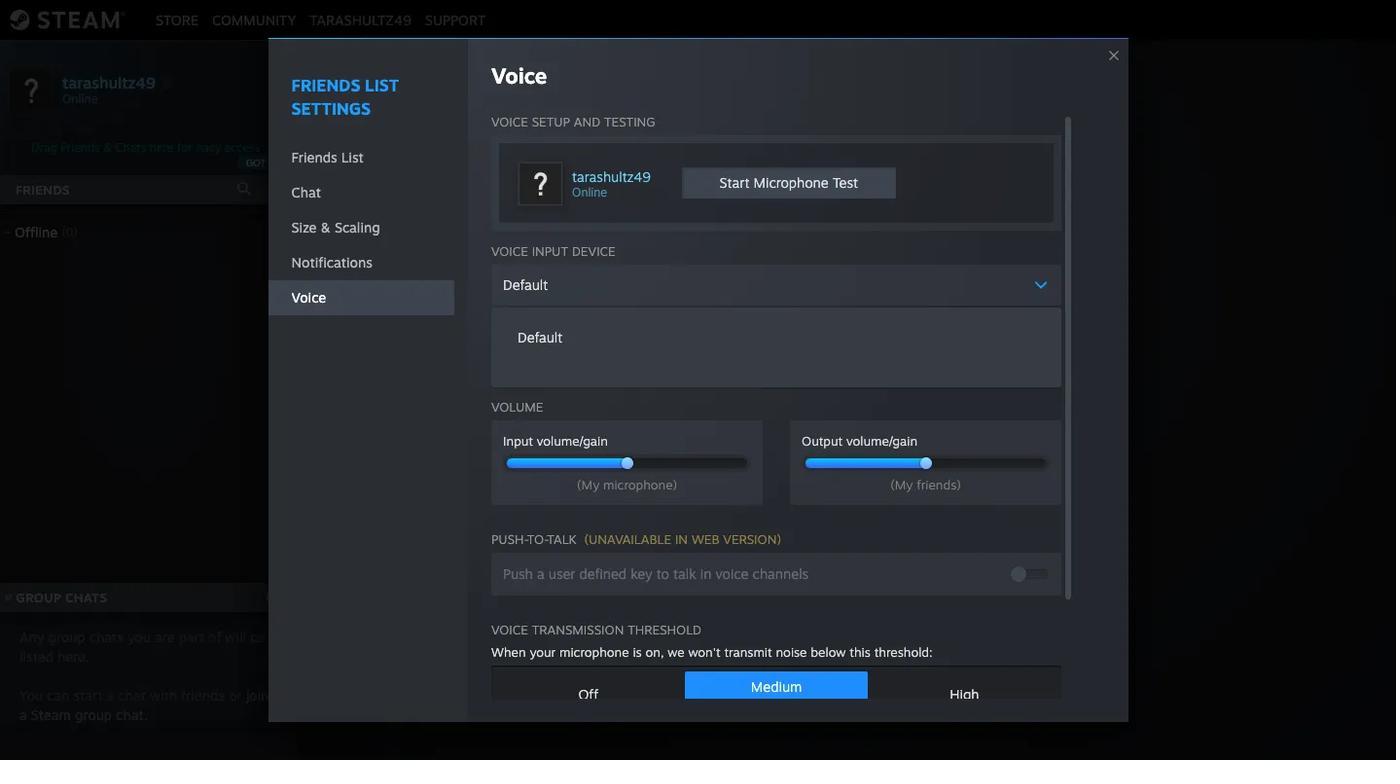 Task type: locate. For each thing, give the bounding box(es) containing it.
you
[[127, 629, 151, 645]]

(my microphone)
[[577, 477, 678, 493]]

voice up when
[[492, 622, 528, 638]]

in
[[675, 531, 688, 547]]

default down voice input device
[[503, 276, 548, 293]]

group
[[836, 410, 880, 429], [16, 590, 61, 605]]

support link
[[418, 11, 493, 28]]

1 vertical spatial or
[[229, 687, 242, 704]]

friends for friends list
[[292, 149, 338, 166]]

1 vertical spatial device
[[586, 314, 629, 330]]

a left chat at bottom left
[[107, 687, 114, 704]]

0 horizontal spatial a
[[19, 707, 27, 723]]

or
[[816, 410, 831, 429], [229, 687, 242, 704]]

is
[[633, 644, 642, 660]]

1 volume/gain from the left
[[537, 433, 608, 449]]

0 horizontal spatial list
[[341, 149, 364, 166]]

1 horizontal spatial group
[[836, 410, 880, 429]]

friends down settings
[[292, 149, 338, 166]]

group up here.
[[48, 629, 85, 645]]

a inside join a steam group chat.
[[19, 707, 27, 723]]

tarashultz49 online
[[572, 168, 651, 200]]

medium
[[751, 678, 802, 695]]

to-
[[527, 531, 547, 547]]

tarashultz49 down testing on the top left
[[572, 168, 651, 185]]

0 horizontal spatial chat
[[292, 184, 321, 201]]

join a steam group chat. link
[[19, 687, 269, 723]]

or left join at the left
[[229, 687, 242, 704]]

friends right drag
[[61, 140, 100, 155]]

online
[[572, 185, 607, 200]]

& right size
[[321, 219, 331, 236]]

volume
[[492, 399, 543, 415]]

2 (my from the left
[[891, 477, 913, 493]]

collapse chats list image
[[0, 594, 23, 602]]

0 vertical spatial list
[[365, 75, 399, 95]]

we
[[668, 644, 685, 660]]

input up voice output device
[[532, 243, 568, 259]]

input
[[532, 243, 568, 259], [503, 433, 533, 449]]

1 horizontal spatial chats
[[115, 140, 146, 155]]

a down you
[[19, 707, 27, 723]]

list up settings
[[365, 75, 399, 95]]

tarashultz49 up friends list settings
[[310, 11, 412, 28]]

group down the 'start'
[[75, 707, 112, 723]]

(my left friends)
[[891, 477, 913, 493]]

output down voice input device
[[532, 314, 582, 330]]

1 horizontal spatial volume/gain
[[847, 433, 918, 449]]

tarashultz49 link
[[303, 11, 418, 28]]

list for friends list
[[341, 149, 364, 166]]

device down online
[[572, 243, 616, 259]]

& left here
[[103, 140, 112, 155]]

&
[[103, 140, 112, 155], [321, 219, 331, 236]]

voice inside voice transmission threshold when your microphone is on, we won't transmit noise below this threshold:
[[492, 622, 528, 638]]

voice for setup
[[492, 114, 528, 130]]

0 vertical spatial output
[[532, 314, 582, 330]]

on,
[[646, 644, 664, 660]]

are
[[155, 629, 175, 645]]

input down volume
[[503, 433, 533, 449]]

1 horizontal spatial or
[[816, 410, 831, 429]]

microphone
[[560, 644, 629, 660]]

easy
[[196, 140, 221, 155]]

chat
[[292, 184, 321, 201], [884, 410, 918, 429]]

chat left the to
[[884, 410, 918, 429]]

list down settings
[[341, 149, 364, 166]]

1 vertical spatial group
[[16, 590, 61, 605]]

microphone
[[754, 174, 829, 191]]

list
[[365, 75, 399, 95], [341, 149, 364, 166]]

volume/gain for input volume/gain
[[537, 433, 608, 449]]

0 vertical spatial group
[[836, 410, 880, 429]]

friends up settings
[[292, 75, 361, 95]]

be
[[250, 629, 266, 645]]

group up any
[[16, 590, 61, 605]]

device down voice input device
[[586, 314, 629, 330]]

friends inside friends list settings
[[292, 75, 361, 95]]

1 vertical spatial input
[[503, 433, 533, 449]]

group up output volume/gain
[[836, 410, 880, 429]]

for
[[177, 140, 193, 155]]

1 vertical spatial a
[[107, 687, 114, 704]]

2 horizontal spatial tarashultz49
[[572, 168, 651, 185]]

or right "friend"
[[816, 410, 831, 429]]

drag friends & chats here for easy access
[[32, 140, 260, 155]]

chats left here
[[115, 140, 146, 155]]

voice setup and testing
[[492, 114, 656, 130]]

you
[[19, 687, 43, 704]]

0 vertical spatial a
[[753, 410, 762, 429]]

when
[[492, 644, 526, 660]]

0 horizontal spatial (my
[[577, 477, 600, 493]]

join
[[246, 687, 269, 704]]

drag
[[32, 140, 57, 155]]

1 vertical spatial list
[[341, 149, 364, 166]]

chats up chats
[[65, 590, 107, 605]]

device
[[572, 243, 616, 259], [586, 314, 629, 330]]

0 vertical spatial device
[[572, 243, 616, 259]]

a for steam
[[19, 707, 27, 723]]

this
[[850, 644, 871, 660]]

0 vertical spatial &
[[103, 140, 112, 155]]

1 horizontal spatial chat
[[884, 410, 918, 429]]

2 volume/gain from the left
[[847, 433, 918, 449]]

2 vertical spatial a
[[19, 707, 27, 723]]

1 horizontal spatial (my
[[891, 477, 913, 493]]

1 (my from the left
[[577, 477, 600, 493]]

(my
[[577, 477, 600, 493], [891, 477, 913, 493]]

2 vertical spatial tarashultz49
[[572, 168, 651, 185]]

list for friends list settings
[[365, 75, 399, 95]]

output down the click a friend or group chat to start!
[[802, 433, 843, 449]]

1 vertical spatial group
[[75, 707, 112, 723]]

volume/gain for output volume/gain
[[847, 433, 918, 449]]

will
[[225, 629, 246, 645]]

voice
[[492, 62, 547, 89], [492, 114, 528, 130], [492, 243, 528, 259], [292, 289, 326, 306], [492, 314, 528, 330], [492, 622, 528, 638]]

0 horizontal spatial tarashultz49
[[62, 73, 156, 92]]

group
[[48, 629, 85, 645], [75, 707, 112, 723]]

2 horizontal spatial a
[[753, 410, 762, 429]]

0 horizontal spatial chats
[[65, 590, 107, 605]]

0 horizontal spatial or
[[229, 687, 242, 704]]

(my left microphone)
[[577, 477, 600, 493]]

1 vertical spatial output
[[802, 433, 843, 449]]

create a group chat image
[[266, 586, 285, 606]]

friends for friends list settings
[[292, 75, 361, 95]]

volume/gain down volume
[[537, 433, 608, 449]]

default up volume
[[518, 329, 563, 346]]

1 horizontal spatial list
[[365, 75, 399, 95]]

a right click
[[753, 410, 762, 429]]

part
[[179, 629, 204, 645]]

community link
[[205, 11, 303, 28]]

friends down drag
[[16, 182, 70, 198]]

web
[[692, 531, 720, 547]]

list inside friends list settings
[[365, 75, 399, 95]]

voice for output
[[492, 314, 528, 330]]

size
[[292, 219, 317, 236]]

friends for friends
[[16, 182, 70, 198]]

voice up voice output device
[[492, 243, 528, 259]]

here
[[150, 140, 174, 155]]

0 horizontal spatial output
[[532, 314, 582, 330]]

scaling
[[335, 219, 380, 236]]

chat.
[[116, 707, 148, 723]]

microphone)
[[603, 477, 678, 493]]

settings
[[292, 98, 371, 119]]

device for voice output device
[[586, 314, 629, 330]]

volume/gain
[[537, 433, 608, 449], [847, 433, 918, 449]]

chats
[[115, 140, 146, 155], [65, 590, 107, 605]]

tarashultz49 up drag friends & chats here for easy access
[[62, 73, 156, 92]]

0 vertical spatial chat
[[292, 184, 321, 201]]

any
[[19, 629, 44, 645]]

chat right add a friend image
[[292, 184, 321, 201]]

setup
[[532, 114, 570, 130]]

1 horizontal spatial output
[[802, 433, 843, 449]]

notifications
[[292, 254, 373, 271]]

chat
[[118, 687, 146, 704]]

search my friends list image
[[236, 180, 253, 198]]

1 horizontal spatial &
[[321, 219, 331, 236]]

0 horizontal spatial volume/gain
[[537, 433, 608, 449]]

1 horizontal spatial tarashultz49
[[310, 11, 412, 28]]

0 vertical spatial group
[[48, 629, 85, 645]]

0 horizontal spatial &
[[103, 140, 112, 155]]

friends list
[[292, 149, 364, 166]]

and
[[574, 114, 601, 130]]

1 vertical spatial &
[[321, 219, 331, 236]]

here.
[[57, 648, 89, 665]]

voice down voice input device
[[492, 314, 528, 330]]

volume/gain down the click a friend or group chat to start!
[[847, 433, 918, 449]]

voice left setup
[[492, 114, 528, 130]]



Task type: describe. For each thing, give the bounding box(es) containing it.
steam
[[31, 707, 71, 723]]

group inside any group chats you are part of will be listed here.
[[48, 629, 85, 645]]

threshold
[[628, 622, 702, 638]]

friends)
[[917, 477, 962, 493]]

high
[[950, 686, 980, 703]]

to
[[923, 410, 938, 429]]

start microphone test button
[[682, 167, 896, 199]]

noise
[[776, 644, 807, 660]]

unavailable
[[589, 531, 672, 547]]

medium recommended
[[736, 678, 818, 712]]

threshold:
[[875, 644, 933, 660]]

group chats
[[16, 590, 107, 605]]

voice down notifications
[[292, 289, 326, 306]]

click
[[714, 410, 749, 429]]

chats
[[89, 629, 123, 645]]

store link
[[149, 11, 205, 28]]

(my friends)
[[891, 477, 962, 493]]

any group chats you are part of will be listed here.
[[19, 629, 266, 665]]

(
[[584, 531, 589, 547]]

input volume/gain
[[503, 433, 608, 449]]

group inside join a steam group chat.
[[75, 707, 112, 723]]

listed
[[19, 648, 54, 665]]

access
[[224, 140, 260, 155]]

friends list settings
[[292, 75, 399, 119]]

voice for transmission
[[492, 622, 528, 638]]

start
[[73, 687, 103, 704]]

1 horizontal spatial a
[[107, 687, 114, 704]]

push-
[[492, 531, 527, 547]]

voice input device
[[492, 243, 616, 259]]

1 vertical spatial default
[[518, 329, 563, 346]]

click a friend or group chat to start!
[[714, 410, 980, 429]]

test
[[833, 174, 859, 191]]

output volume/gain
[[802, 433, 918, 449]]

store
[[156, 11, 199, 28]]

1 vertical spatial chat
[[884, 410, 918, 429]]

recommended
[[736, 698, 818, 712]]

add a friend image
[[265, 178, 286, 200]]

voice output device
[[492, 314, 629, 330]]

push-to-talk ( unavailable in web version )
[[492, 531, 782, 547]]

0 horizontal spatial group
[[16, 590, 61, 605]]

version
[[723, 531, 777, 547]]

manage friends list settings image
[[269, 79, 288, 98]]

voice for input
[[492, 243, 528, 259]]

voice transmission threshold when your microphone is on, we won't transmit noise below this threshold:
[[492, 622, 933, 660]]

start microphone test
[[720, 174, 859, 191]]

join a steam group chat.
[[19, 687, 269, 723]]

voice up setup
[[492, 62, 547, 89]]

0 vertical spatial chats
[[115, 140, 146, 155]]

won't
[[689, 644, 721, 660]]

transmit
[[725, 644, 773, 660]]

you can start a chat with friends or
[[19, 687, 246, 704]]

(my for (my microphone)
[[577, 477, 600, 493]]

testing
[[604, 114, 656, 130]]

start!
[[942, 410, 980, 429]]

community
[[212, 11, 296, 28]]

start
[[720, 174, 750, 191]]

(my for (my friends)
[[891, 477, 913, 493]]

with
[[150, 687, 177, 704]]

0 vertical spatial default
[[503, 276, 548, 293]]

0 vertical spatial tarashultz49
[[310, 11, 412, 28]]

size & scaling
[[292, 219, 380, 236]]

of
[[208, 629, 221, 645]]

your
[[530, 644, 556, 660]]

off
[[579, 686, 599, 703]]

1 vertical spatial chats
[[65, 590, 107, 605]]

friend
[[766, 410, 812, 429]]

0 vertical spatial or
[[816, 410, 831, 429]]

1 vertical spatial tarashultz49
[[62, 73, 156, 92]]

offline
[[15, 224, 58, 240]]

)
[[777, 531, 782, 547]]

below
[[811, 644, 846, 660]]

support
[[425, 11, 486, 28]]

a for friend
[[753, 410, 762, 429]]

can
[[47, 687, 69, 704]]

device for voice input device
[[572, 243, 616, 259]]

transmission
[[532, 622, 624, 638]]

talk
[[547, 531, 577, 547]]

0 vertical spatial input
[[532, 243, 568, 259]]

friends
[[181, 687, 225, 704]]



Task type: vqa. For each thing, say whether or not it's contained in the screenshot.
the middle tarashultz49
yes



